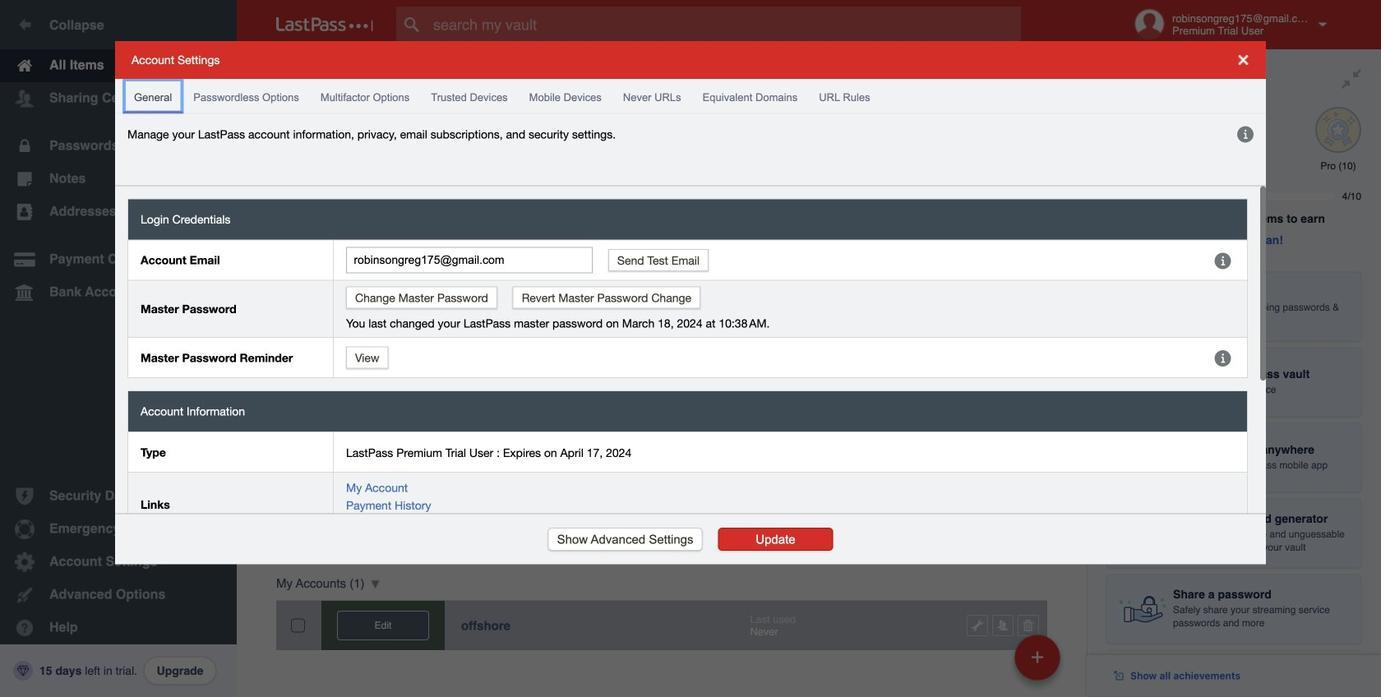 Task type: vqa. For each thing, say whether or not it's contained in the screenshot.
dialog
no



Task type: locate. For each thing, give the bounding box(es) containing it.
lastpass image
[[276, 17, 373, 32]]

Search search field
[[396, 7, 1053, 43]]

search my vault text field
[[396, 7, 1053, 43]]

vault options navigation
[[237, 49, 1087, 99]]

main navigation navigation
[[0, 0, 237, 697]]



Task type: describe. For each thing, give the bounding box(es) containing it.
new item navigation
[[1009, 630, 1071, 697]]

new item image
[[1032, 652, 1044, 663]]



